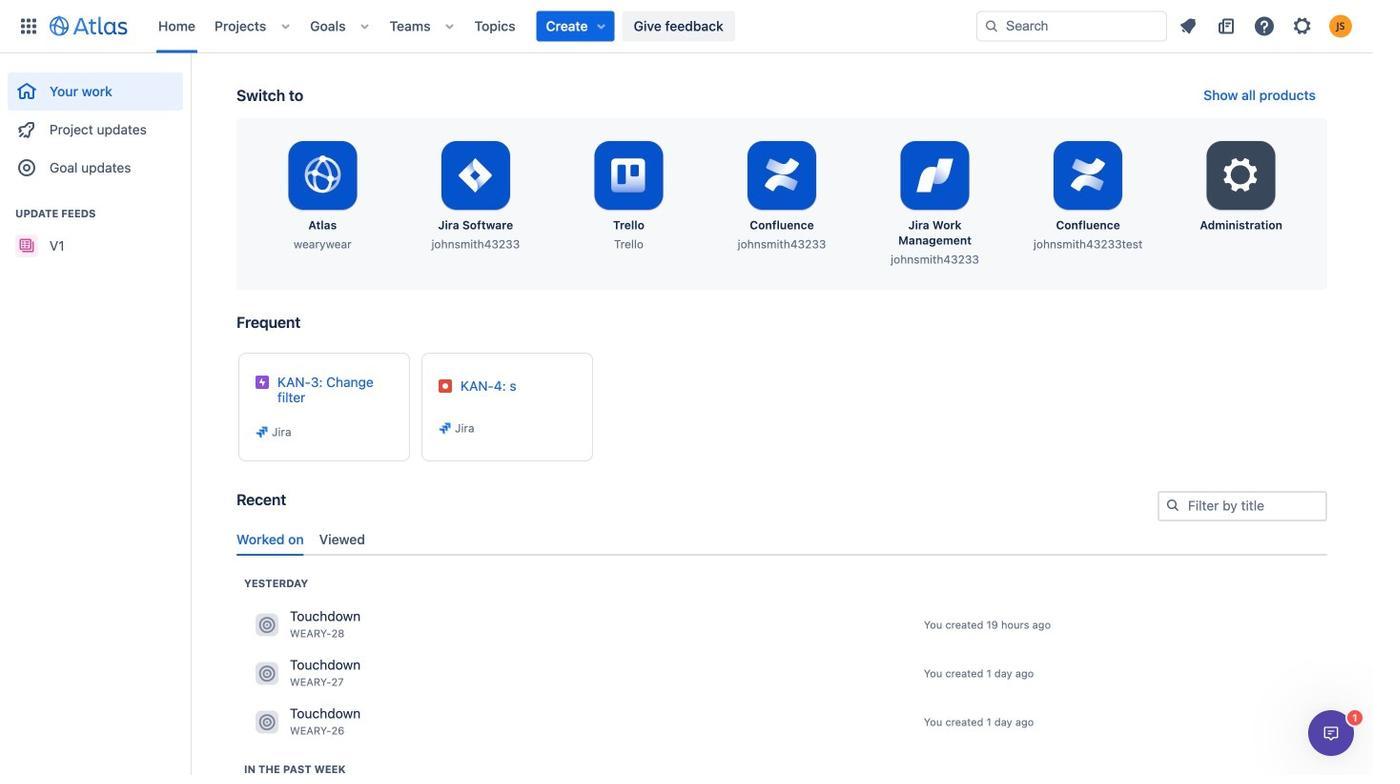 Task type: describe. For each thing, give the bounding box(es) containing it.
Filter by title field
[[1160, 493, 1326, 520]]

search image
[[1166, 498, 1181, 513]]

settings image
[[1219, 153, 1265, 198]]

1 heading from the top
[[244, 576, 308, 591]]

2 townsquare image from the top
[[256, 662, 279, 685]]

settings image
[[1292, 15, 1315, 38]]

1 townsquare image from the top
[[256, 614, 279, 637]]

1 group from the top
[[8, 53, 183, 193]]

1 horizontal spatial jira image
[[438, 421, 453, 436]]

Search field
[[977, 11, 1168, 42]]

townsquare image
[[256, 711, 279, 734]]



Task type: vqa. For each thing, say whether or not it's contained in the screenshot.
1st townsquare icon from the bottom of the page
yes



Task type: locate. For each thing, give the bounding box(es) containing it.
0 vertical spatial townsquare image
[[256, 614, 279, 637]]

jira image
[[438, 421, 453, 436], [255, 425, 270, 440]]

help image
[[1254, 15, 1277, 38]]

banner
[[0, 0, 1374, 53]]

dialog
[[1309, 711, 1355, 757]]

jira image
[[438, 421, 453, 436], [255, 425, 270, 440]]

1 horizontal spatial jira image
[[438, 421, 453, 436]]

group
[[8, 53, 183, 193], [8, 187, 183, 271]]

0 vertical spatial heading
[[244, 576, 308, 591]]

1 vertical spatial townsquare image
[[256, 662, 279, 685]]

top element
[[11, 0, 977, 53]]

1 vertical spatial heading
[[244, 762, 346, 776]]

None search field
[[977, 11, 1168, 42]]

search image
[[985, 19, 1000, 34]]

0 horizontal spatial jira image
[[255, 425, 270, 440]]

2 heading from the top
[[244, 762, 346, 776]]

switch to... image
[[17, 15, 40, 38]]

notifications image
[[1177, 15, 1200, 38]]

heading
[[244, 576, 308, 591], [244, 762, 346, 776]]

account image
[[1330, 15, 1353, 38]]

0 horizontal spatial jira image
[[255, 425, 270, 440]]

2 group from the top
[[8, 187, 183, 271]]

tab list
[[229, 524, 1336, 556]]

townsquare image
[[256, 614, 279, 637], [256, 662, 279, 685]]



